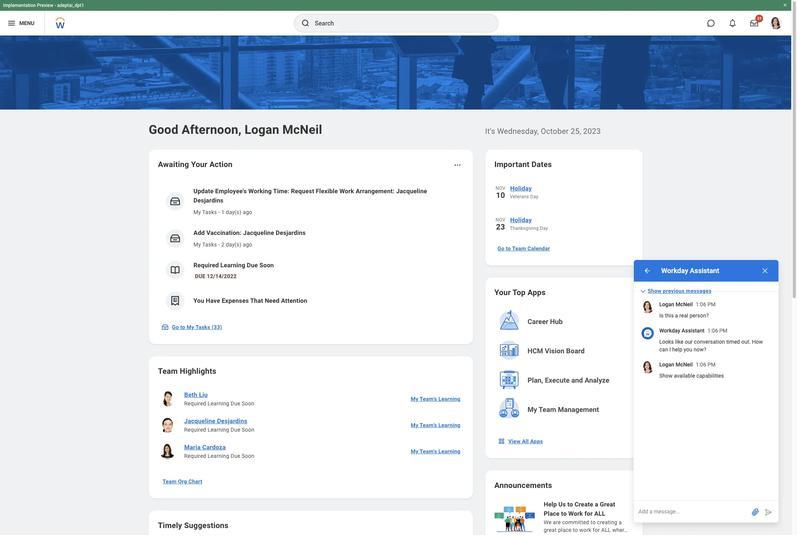 Task type: describe. For each thing, give the bounding box(es) containing it.
person?
[[690, 312, 709, 319]]

1 vertical spatial all
[[601, 527, 611, 533]]

pm for timed
[[719, 328, 727, 334]]

messages
[[686, 288, 712, 294]]

adeptai_dpt1
[[57, 3, 84, 8]]

wednesday,
[[497, 127, 539, 136]]

it's wednesday, october 25, 2023
[[485, 127, 601, 136]]

due left 12/14/2022
[[195, 273, 205, 279]]

to down thanksgiving
[[506, 245, 511, 252]]

my team management
[[528, 405, 599, 414]]

attention
[[281, 297, 307, 304]]

view all apps
[[508, 438, 543, 444]]

33
[[757, 16, 761, 20]]

us
[[558, 501, 566, 508]]

you have expenses that need attention
[[193, 297, 307, 304]]

search image
[[301, 19, 310, 28]]

Search Workday  search field
[[315, 15, 482, 32]]

plan, execute and analyze
[[528, 376, 609, 384]]

help
[[672, 346, 682, 353]]

logan mcneil 1:06 pm for a
[[659, 301, 716, 307]]

Add a message... text field
[[634, 501, 749, 522]]

team org chart button
[[160, 474, 205, 489]]

chart
[[188, 478, 202, 485]]

beth liu button
[[181, 390, 211, 400]]

1 vertical spatial desjardins
[[276, 229, 306, 236]]

my team's learning button for desjardins
[[408, 417, 464, 433]]

go to team calendar button
[[494, 241, 553, 256]]

required learning due soon
[[193, 262, 274, 269]]

board
[[566, 347, 585, 355]]

team highlights
[[158, 367, 216, 376]]

due for jacqueline desjardins
[[231, 427, 240, 433]]

my team's learning for cardoza
[[411, 448, 460, 454]]

action
[[209, 160, 233, 169]]

to down dashboard expenses image
[[180, 324, 185, 330]]

inbox image inside "go to my tasks (33)" button
[[161, 323, 169, 331]]

menu button
[[0, 11, 44, 35]]

inbox image
[[169, 233, 181, 244]]

go for go to team calendar
[[497, 245, 504, 252]]

awaiting
[[158, 160, 189, 169]]

due for maria cardoza
[[231, 453, 240, 459]]

view all apps button
[[494, 434, 548, 449]]

my team's learning button for liu
[[408, 391, 464, 407]]

day(s) for 2
[[226, 242, 241, 248]]

how
[[752, 339, 763, 345]]

mcneil inside good afternoon, logan mcneil "main content"
[[282, 122, 322, 137]]

nbox image
[[497, 437, 505, 445]]

x image
[[761, 267, 769, 275]]

1 horizontal spatial your
[[494, 288, 511, 297]]

related actions image
[[453, 161, 461, 169]]

menu
[[19, 20, 34, 26]]

…
[[624, 527, 628, 533]]

notifications large image
[[729, 19, 736, 27]]

1
[[221, 209, 224, 215]]

due for beth liu
[[231, 400, 240, 407]]

great
[[544, 527, 557, 533]]

tasks for 2
[[202, 242, 217, 248]]

profile logan mcneil image
[[770, 17, 782, 31]]

october
[[541, 127, 569, 136]]

assistant for workday assistant 1:06 pm
[[682, 328, 704, 334]]

jacqueline desjardins button
[[181, 417, 250, 426]]

liu
[[199, 391, 208, 399]]

go to my tasks (33)
[[172, 324, 222, 330]]

logan mcneil 1:06 pm for capabilities
[[659, 361, 716, 368]]

you have expenses that need attention button
[[158, 285, 464, 316]]

is this a real person?
[[659, 312, 709, 319]]

inbox large image
[[750, 19, 758, 27]]

nov 23
[[496, 217, 505, 231]]

- for 1
[[218, 209, 220, 215]]

1 vertical spatial for
[[593, 527, 600, 533]]

required for jacqueline
[[184, 427, 206, 433]]

show for show available capabilities
[[659, 373, 673, 379]]

holiday button for 23
[[510, 215, 633, 225]]

veterans
[[510, 194, 529, 199]]

go to team calendar
[[497, 245, 550, 252]]

it's
[[485, 127, 495, 136]]

is
[[659, 312, 664, 319]]

book open image
[[169, 264, 181, 276]]

place
[[558, 527, 571, 533]]

execute
[[545, 376, 570, 384]]

2
[[221, 242, 224, 248]]

workday assistant region
[[634, 260, 779, 522]]

to down us
[[561, 510, 567, 517]]

(33)
[[212, 324, 222, 330]]

1 horizontal spatial a
[[619, 519, 622, 525]]

awaiting your action
[[158, 160, 233, 169]]

holiday button for 10
[[510, 184, 633, 194]]

good
[[149, 122, 178, 137]]

previous
[[663, 288, 685, 294]]

0 vertical spatial your
[[191, 160, 207, 169]]

ago for my tasks - 2 day(s) ago
[[243, 242, 252, 248]]

analyze
[[585, 376, 609, 384]]

working
[[248, 187, 272, 195]]

0 horizontal spatial a
[[595, 501, 598, 508]]

my team's learning for desjardins
[[411, 422, 460, 428]]

show previous messages
[[648, 288, 712, 294]]

day(s) for 1
[[226, 209, 241, 215]]

team's for desjardins
[[420, 422, 437, 428]]

update
[[193, 187, 214, 195]]

assistant for workday assistant
[[690, 267, 719, 275]]

1:06 for timed
[[708, 328, 718, 334]]

go to my tasks (33) button
[[158, 319, 227, 335]]

team down execute
[[539, 405, 556, 414]]

org
[[178, 478, 187, 485]]

pm for person?
[[708, 301, 716, 307]]

career hub button
[[495, 308, 634, 336]]

need
[[265, 297, 279, 304]]

highlights
[[180, 367, 216, 376]]

add
[[193, 229, 205, 236]]

we
[[544, 519, 552, 525]]

team left the highlights
[[158, 367, 178, 376]]

important
[[494, 160, 530, 169]]

good afternoon, logan mcneil main content
[[0, 35, 791, 535]]

nov for 10
[[496, 186, 505, 191]]

hcm vision board
[[528, 347, 585, 355]]

calendar
[[528, 245, 550, 252]]

2 vertical spatial 1:06
[[696, 361, 706, 368]]

learning inside jacqueline desjardins required learning due soon
[[208, 427, 229, 433]]

dates
[[532, 160, 552, 169]]

beth
[[184, 391, 197, 399]]

holiday veterans day
[[510, 185, 538, 199]]

soon for desjardins
[[242, 427, 254, 433]]

good afternoon, logan mcneil
[[149, 122, 322, 137]]

2 vertical spatial pm
[[708, 361, 716, 368]]

capabilities
[[696, 373, 724, 379]]

ago for my tasks - 1 day(s) ago
[[243, 209, 252, 215]]

hcm
[[528, 347, 543, 355]]

holiday thanksgiving day
[[510, 216, 548, 231]]

beth liu required learning due soon
[[184, 391, 254, 407]]

all
[[522, 438, 529, 444]]

a inside workday assistant region
[[675, 312, 678, 319]]

holiday for 23
[[510, 216, 532, 224]]

update employee's working time: request flexible work arrangement: jacqueline desjardins
[[193, 187, 427, 204]]

workday assistant 1:06 pm
[[659, 328, 727, 334]]

our
[[685, 339, 693, 345]]

logan mcneil image
[[642, 301, 654, 313]]

my team's learning for liu
[[411, 396, 460, 402]]

mcneil for show
[[676, 361, 693, 368]]

maria
[[184, 444, 201, 451]]

inbox image inside awaiting your action list
[[169, 196, 181, 207]]

employee's
[[215, 187, 247, 195]]

go for go to my tasks (33)
[[172, 324, 179, 330]]

important dates
[[494, 160, 552, 169]]

arrangement:
[[356, 187, 395, 195]]



Task type: vqa. For each thing, say whether or not it's contained in the screenshot.


Task type: locate. For each thing, give the bounding box(es) containing it.
due up jacqueline desjardins button
[[231, 400, 240, 407]]

1:06 up conversation at bottom
[[708, 328, 718, 334]]

1 day(s) from the top
[[226, 209, 241, 215]]

ago down add vaccination: jacqueline desjardins
[[243, 242, 252, 248]]

1 vertical spatial pm
[[719, 328, 727, 334]]

1 horizontal spatial jacqueline
[[243, 229, 274, 236]]

important dates element
[[494, 179, 633, 239]]

go down 23
[[497, 245, 504, 252]]

1 vertical spatial -
[[218, 209, 220, 215]]

0 vertical spatial logan mcneil 1:06 pm
[[659, 301, 716, 307]]

day inside holiday thanksgiving day
[[540, 226, 548, 231]]

soon inside maria cardoza required learning due soon
[[242, 453, 254, 459]]

now?
[[694, 346, 706, 353]]

0 vertical spatial jacqueline
[[396, 187, 427, 195]]

all up creating
[[594, 510, 605, 517]]

0 vertical spatial 1:06
[[696, 301, 706, 307]]

my team's learning button for cardoza
[[408, 444, 464, 459]]

2023
[[583, 127, 601, 136]]

logan mcneil 1:06 pm
[[659, 301, 716, 307], [659, 361, 716, 368]]

logan mcneil 1:06 pm up is this a real person?
[[659, 301, 716, 307]]

jacqueline right arrangement:
[[396, 187, 427, 195]]

required inside maria cardoza required learning due soon
[[184, 453, 206, 459]]

2 holiday button from the top
[[510, 215, 633, 225]]

0 horizontal spatial your
[[191, 160, 207, 169]]

due 12/14/2022
[[195, 273, 237, 279]]

looks
[[659, 339, 674, 345]]

learning inside awaiting your action list
[[220, 262, 245, 269]]

holiday up thanksgiving
[[510, 216, 532, 224]]

1 vertical spatial a
[[595, 501, 598, 508]]

1 vertical spatial ago
[[243, 242, 252, 248]]

jacqueline right vaccination:
[[243, 229, 274, 236]]

2 team's from the top
[[420, 422, 437, 428]]

workday up looks on the right
[[659, 328, 680, 334]]

0 vertical spatial day(s)
[[226, 209, 241, 215]]

show inside button
[[648, 288, 661, 294]]

- left 2
[[218, 242, 220, 248]]

0 vertical spatial ago
[[243, 209, 252, 215]]

due down add vaccination: jacqueline desjardins
[[247, 262, 258, 269]]

to up work
[[591, 519, 596, 525]]

to right us
[[567, 501, 573, 508]]

1 team's from the top
[[420, 396, 437, 402]]

23
[[496, 222, 505, 231]]

desjardins inside update employee's working time: request flexible work arrangement: jacqueline desjardins
[[193, 197, 223, 204]]

2 vertical spatial desjardins
[[217, 417, 247, 425]]

timely
[[158, 521, 182, 530]]

soon for cardoza
[[242, 453, 254, 459]]

team's for liu
[[420, 396, 437, 402]]

1 vertical spatial my team's learning
[[411, 422, 460, 428]]

cardoza
[[202, 444, 226, 451]]

you
[[684, 346, 692, 353]]

dashboard expenses image
[[169, 295, 181, 307]]

application
[[634, 501, 779, 522]]

tasks left 2
[[202, 242, 217, 248]]

2 vertical spatial logan
[[659, 361, 674, 368]]

inbox image up inbox icon
[[169, 196, 181, 207]]

- right preview
[[54, 3, 56, 8]]

my team's learning
[[411, 396, 460, 402], [411, 422, 460, 428], [411, 448, 460, 454]]

0 vertical spatial show
[[648, 288, 661, 294]]

1 ago from the top
[[243, 209, 252, 215]]

work inside update employee's working time: request flexible work arrangement: jacqueline desjardins
[[339, 187, 354, 195]]

your left action at the left
[[191, 160, 207, 169]]

0 vertical spatial workday
[[661, 267, 688, 275]]

2 vertical spatial -
[[218, 242, 220, 248]]

2 logan mcneil 1:06 pm from the top
[[659, 361, 716, 368]]

work inside "help us to create a great place to work for all we are committed to creating a great place to work for all wher …"
[[568, 510, 583, 517]]

nov left holiday veterans day at the right
[[496, 186, 505, 191]]

a up wher
[[619, 519, 622, 525]]

close environment banner image
[[783, 3, 787, 7]]

preview
[[37, 3, 53, 8]]

1 vertical spatial go
[[172, 324, 179, 330]]

apps
[[528, 288, 546, 297], [530, 438, 543, 444]]

1 vertical spatial apps
[[530, 438, 543, 444]]

1 vertical spatial nov
[[496, 217, 505, 223]]

0 horizontal spatial day
[[530, 194, 538, 199]]

logan for is
[[659, 301, 674, 307]]

0 vertical spatial day
[[530, 194, 538, 199]]

for down create
[[585, 510, 593, 517]]

jacqueline inside update employee's working time: request flexible work arrangement: jacqueline desjardins
[[396, 187, 427, 195]]

2 horizontal spatial a
[[675, 312, 678, 319]]

work up committed
[[568, 510, 583, 517]]

soon inside jacqueline desjardins required learning due soon
[[242, 427, 254, 433]]

required down the maria
[[184, 453, 206, 459]]

1 vertical spatial holiday
[[510, 216, 532, 224]]

apps right the top
[[528, 288, 546, 297]]

0 vertical spatial desjardins
[[193, 197, 223, 204]]

- for 2
[[218, 242, 220, 248]]

pm up capabilities
[[708, 361, 716, 368]]

add vaccination: jacqueline desjardins
[[193, 229, 306, 236]]

day right thanksgiving
[[540, 226, 548, 231]]

thanksgiving
[[510, 226, 539, 231]]

1 vertical spatial jacqueline
[[243, 229, 274, 236]]

you
[[193, 297, 204, 304]]

nov for 23
[[496, 217, 505, 223]]

0 vertical spatial my team's learning
[[411, 396, 460, 402]]

plan, execute and analyze button
[[495, 367, 634, 394]]

0 vertical spatial a
[[675, 312, 678, 319]]

holiday inside holiday thanksgiving day
[[510, 216, 532, 224]]

1 vertical spatial inbox image
[[161, 323, 169, 331]]

jacqueline inside jacqueline desjardins required learning due soon
[[184, 417, 215, 425]]

0 vertical spatial my team's learning button
[[408, 391, 464, 407]]

1 logan mcneil 1:06 pm from the top
[[659, 301, 716, 307]]

3 my team's learning button from the top
[[408, 444, 464, 459]]

1:06 for person?
[[696, 301, 706, 307]]

1 my team's learning from the top
[[411, 396, 460, 402]]

ago
[[243, 209, 252, 215], [243, 242, 252, 248]]

all down creating
[[601, 527, 611, 533]]

maria cardoza button
[[181, 443, 229, 452]]

implementation
[[3, 3, 36, 8]]

day for 23
[[540, 226, 548, 231]]

required
[[193, 262, 219, 269], [184, 400, 206, 407], [184, 427, 206, 433], [184, 453, 206, 459]]

timely suggestions
[[158, 521, 228, 530]]

0 vertical spatial team's
[[420, 396, 437, 402]]

workday for workday assistant
[[661, 267, 688, 275]]

and
[[571, 376, 583, 384]]

1 horizontal spatial go
[[497, 245, 504, 252]]

0 vertical spatial inbox image
[[169, 196, 181, 207]]

1 vertical spatial your
[[494, 288, 511, 297]]

career
[[528, 318, 548, 326]]

learning inside "beth liu required learning due soon"
[[208, 400, 229, 407]]

my team management button
[[495, 396, 634, 424]]

holiday for 10
[[510, 185, 532, 192]]

1 vertical spatial tasks
[[202, 242, 217, 248]]

1 vertical spatial my team's learning button
[[408, 417, 464, 433]]

go
[[497, 245, 504, 252], [172, 324, 179, 330]]

learning inside maria cardoza required learning due soon
[[208, 453, 229, 459]]

apps right all
[[530, 438, 543, 444]]

0 vertical spatial go
[[497, 245, 504, 252]]

required up the due 12/14/2022
[[193, 262, 219, 269]]

conversation
[[694, 339, 725, 345]]

apps inside button
[[530, 438, 543, 444]]

create
[[575, 501, 593, 508]]

ago up add vaccination: jacqueline desjardins
[[243, 209, 252, 215]]

logan mcneil 1:06 pm up available at the bottom right of the page
[[659, 361, 716, 368]]

1:06 up person?
[[696, 301, 706, 307]]

inbox image left go to my tasks (33)
[[161, 323, 169, 331]]

3 team's from the top
[[420, 448, 437, 454]]

holiday inside holiday veterans day
[[510, 185, 532, 192]]

management
[[558, 405, 599, 414]]

required inside awaiting your action list
[[193, 262, 219, 269]]

vision
[[545, 347, 564, 355]]

your left the top
[[494, 288, 511, 297]]

2 vertical spatial team's
[[420, 448, 437, 454]]

1 vertical spatial logan mcneil 1:06 pm
[[659, 361, 716, 368]]

due down jacqueline desjardins required learning due soon
[[231, 453, 240, 459]]

day right veterans
[[530, 194, 538, 199]]

help
[[544, 501, 557, 508]]

nov
[[496, 186, 505, 191], [496, 217, 505, 223]]

2 ago from the top
[[243, 242, 252, 248]]

1 vertical spatial team's
[[420, 422, 437, 428]]

creating
[[597, 519, 617, 525]]

2 vertical spatial tasks
[[196, 324, 210, 330]]

workday for workday assistant 1:06 pm
[[659, 328, 680, 334]]

2 vertical spatial my team's learning button
[[408, 444, 464, 459]]

required inside "beth liu required learning due soon"
[[184, 400, 206, 407]]

show up logan mcneil image
[[648, 288, 661, 294]]

1:06
[[696, 301, 706, 307], [708, 328, 718, 334], [696, 361, 706, 368]]

team's for cardoza
[[420, 448, 437, 454]]

tasks left "1"
[[202, 209, 217, 215]]

like
[[675, 339, 683, 345]]

1 nov from the top
[[496, 186, 505, 191]]

day
[[530, 194, 538, 199], [540, 226, 548, 231]]

0 vertical spatial tasks
[[202, 209, 217, 215]]

0 horizontal spatial go
[[172, 324, 179, 330]]

show left available at the bottom right of the page
[[659, 373, 673, 379]]

flexible
[[316, 187, 338, 195]]

inbox image
[[169, 196, 181, 207], [161, 323, 169, 331]]

a
[[675, 312, 678, 319], [595, 501, 598, 508], [619, 519, 622, 525]]

tasks inside button
[[196, 324, 210, 330]]

0 horizontal spatial work
[[339, 187, 354, 195]]

soon inside awaiting your action list
[[259, 262, 274, 269]]

timed
[[726, 339, 740, 345]]

view
[[508, 438, 521, 444]]

0 vertical spatial all
[[594, 510, 605, 517]]

required for beth
[[184, 400, 206, 407]]

request
[[291, 187, 314, 195]]

required for maria
[[184, 453, 206, 459]]

apps for your top apps
[[528, 288, 546, 297]]

your top apps
[[494, 288, 546, 297]]

team left org
[[163, 478, 177, 485]]

2 vertical spatial jacqueline
[[184, 417, 215, 425]]

desjardins inside jacqueline desjardins required learning due soon
[[217, 417, 247, 425]]

menu banner
[[0, 0, 791, 35]]

day for 10
[[530, 194, 538, 199]]

send image
[[764, 508, 773, 517]]

announcements
[[494, 481, 552, 490]]

arrow left image
[[643, 267, 651, 275]]

1 vertical spatial holiday button
[[510, 215, 633, 225]]

hcm vision board button
[[495, 337, 634, 365]]

workday up previous
[[661, 267, 688, 275]]

show previous messages button
[[638, 285, 714, 297]]

tasks for 1
[[202, 209, 217, 215]]

day inside holiday veterans day
[[530, 194, 538, 199]]

mcneil
[[282, 122, 322, 137], [676, 301, 693, 307], [676, 361, 693, 368]]

awaiting your action list
[[158, 181, 464, 316]]

jacqueline desjardins required learning due soon
[[184, 417, 254, 433]]

- left "1"
[[218, 209, 220, 215]]

2 vertical spatial my team's learning
[[411, 448, 460, 454]]

day(s) right 2
[[226, 242, 241, 248]]

0 horizontal spatial jacqueline
[[184, 417, 215, 425]]

2 vertical spatial mcneil
[[676, 361, 693, 368]]

1 holiday from the top
[[510, 185, 532, 192]]

pm up timed
[[719, 328, 727, 334]]

1 vertical spatial logan
[[659, 301, 674, 307]]

a left great
[[595, 501, 598, 508]]

this
[[665, 312, 674, 319]]

day(s)
[[226, 209, 241, 215], [226, 242, 241, 248]]

0 horizontal spatial inbox image
[[161, 323, 169, 331]]

holiday up veterans
[[510, 185, 532, 192]]

due inside jacqueline desjardins required learning due soon
[[231, 427, 240, 433]]

great
[[600, 501, 615, 508]]

soon for liu
[[242, 400, 254, 407]]

apps for view all apps
[[530, 438, 543, 444]]

1 vertical spatial day(s)
[[226, 242, 241, 248]]

due
[[247, 262, 258, 269], [195, 273, 205, 279], [231, 400, 240, 407], [231, 427, 240, 433], [231, 453, 240, 459]]

nov down 10 at the right of page
[[496, 217, 505, 223]]

1 vertical spatial mcneil
[[676, 301, 693, 307]]

2 vertical spatial a
[[619, 519, 622, 525]]

1 vertical spatial workday
[[659, 328, 680, 334]]

0 vertical spatial mcneil
[[282, 122, 322, 137]]

2 my team's learning from the top
[[411, 422, 460, 428]]

1 my team's learning button from the top
[[408, 391, 464, 407]]

maria cardoza required learning due soon
[[184, 444, 254, 459]]

1 holiday button from the top
[[510, 184, 633, 194]]

my tasks - 2 day(s) ago
[[193, 242, 252, 248]]

2 nov from the top
[[496, 217, 505, 223]]

upload clip image
[[751, 507, 760, 516]]

0 vertical spatial -
[[54, 3, 56, 8]]

0 vertical spatial holiday
[[510, 185, 532, 192]]

chevron down small image
[[638, 287, 648, 296]]

logan for show
[[659, 361, 674, 368]]

1:06 up capabilities
[[696, 361, 706, 368]]

2 holiday from the top
[[510, 216, 532, 224]]

- inside menu "banner"
[[54, 3, 56, 8]]

2 my team's learning button from the top
[[408, 417, 464, 433]]

work
[[579, 527, 591, 533]]

show available capabilities
[[659, 373, 724, 379]]

assistant up messages in the right of the page
[[690, 267, 719, 275]]

justify image
[[7, 19, 16, 28]]

workday assistant
[[661, 267, 719, 275]]

suggestions
[[184, 521, 228, 530]]

1 horizontal spatial work
[[568, 510, 583, 517]]

required up the maria
[[184, 427, 206, 433]]

3 my team's learning from the top
[[411, 448, 460, 454]]

0 vertical spatial assistant
[[690, 267, 719, 275]]

required down the beth liu 'button'
[[184, 400, 206, 407]]

day(s) right "1"
[[226, 209, 241, 215]]

0 vertical spatial logan
[[245, 122, 279, 137]]

0 vertical spatial holiday button
[[510, 184, 633, 194]]

2 day(s) from the top
[[226, 242, 241, 248]]

help us to create a great place to work for all we are committed to creating a great place to work for all wher …
[[544, 501, 628, 533]]

implementation preview -   adeptai_dpt1
[[3, 3, 84, 8]]

1 vertical spatial assistant
[[682, 328, 704, 334]]

team highlights list
[[158, 386, 464, 464]]

1 vertical spatial show
[[659, 373, 673, 379]]

required inside jacqueline desjardins required learning due soon
[[184, 427, 206, 433]]

pm up person?
[[708, 301, 716, 307]]

assistant up our
[[682, 328, 704, 334]]

0 vertical spatial work
[[339, 187, 354, 195]]

due down jacqueline desjardins button
[[231, 427, 240, 433]]

1 horizontal spatial day
[[540, 226, 548, 231]]

0 vertical spatial pm
[[708, 301, 716, 307]]

soon inside "beth liu required learning due soon"
[[242, 400, 254, 407]]

assistant
[[690, 267, 719, 275], [682, 328, 704, 334]]

are
[[553, 519, 561, 525]]

top
[[513, 288, 526, 297]]

expenses
[[222, 297, 249, 304]]

work right flexible
[[339, 187, 354, 195]]

- for adeptai_dpt1
[[54, 3, 56, 8]]

i
[[669, 346, 671, 353]]

a right this
[[675, 312, 678, 319]]

team left calendar
[[512, 245, 526, 252]]

1 horizontal spatial inbox image
[[169, 196, 181, 207]]

0 vertical spatial nov
[[496, 186, 505, 191]]

1 vertical spatial 1:06
[[708, 328, 718, 334]]

for right work
[[593, 527, 600, 533]]

logan inside "main content"
[[245, 122, 279, 137]]

mcneil for is
[[676, 301, 693, 307]]

tasks left (33)
[[196, 324, 210, 330]]

0 vertical spatial for
[[585, 510, 593, 517]]

due inside "beth liu required learning due soon"
[[231, 400, 240, 407]]

logan mcneil image
[[642, 361, 654, 373]]

to down committed
[[573, 527, 578, 533]]

due inside maria cardoza required learning due soon
[[231, 453, 240, 459]]

1 vertical spatial work
[[568, 510, 583, 517]]

0 vertical spatial apps
[[528, 288, 546, 297]]

25,
[[571, 127, 581, 136]]

2 horizontal spatial jacqueline
[[396, 187, 427, 195]]

show for show previous messages
[[648, 288, 661, 294]]

33 button
[[746, 15, 763, 32]]

go down dashboard expenses image
[[172, 324, 179, 330]]

1 vertical spatial day
[[540, 226, 548, 231]]

jacqueline down the beth liu 'button'
[[184, 417, 215, 425]]



